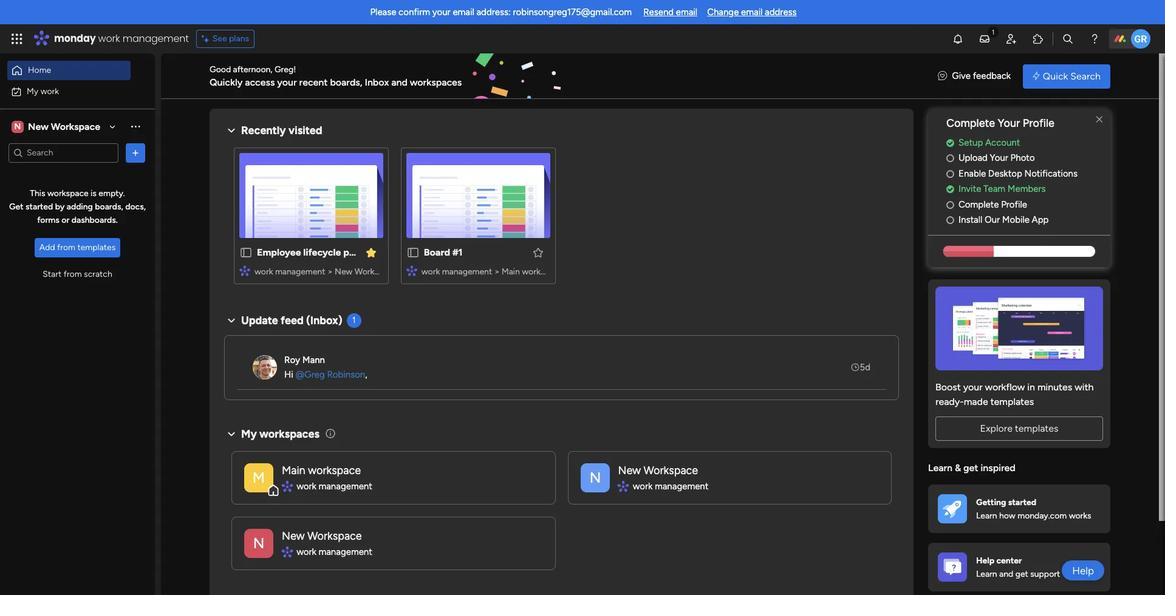 Task type: vqa. For each thing, say whether or not it's contained in the screenshot.
New Workspace within the workspace selection ELEMENT
yes



Task type: describe. For each thing, give the bounding box(es) containing it.
workspace for this workspace is empty. get started by adding boards, docs, forms or dashboards.
[[47, 188, 88, 199]]

install our mobile app link
[[947, 213, 1111, 227]]

quickly
[[210, 76, 243, 88]]

quick search button
[[1023, 64, 1111, 88]]

new inside workspace selection element
[[28, 121, 49, 132]]

scratch
[[84, 269, 112, 279]]

address:
[[477, 7, 511, 18]]

your inside boost your workflow in minutes with ready-made templates
[[963, 381, 983, 393]]

learn for getting
[[976, 511, 997, 521]]

1 vertical spatial workspace image
[[580, 463, 610, 492]]

my work
[[27, 86, 59, 96]]

m
[[253, 469, 265, 486]]

by
[[55, 202, 65, 212]]

0 horizontal spatial workspaces
[[259, 428, 319, 441]]

public board image for employee lifecycle packages
[[239, 246, 253, 259]]

learn & get inspired
[[928, 462, 1016, 474]]

team
[[984, 184, 1005, 195]]

invite team members link
[[947, 182, 1111, 196]]

explore templates
[[980, 423, 1059, 434]]

2 horizontal spatial n
[[589, 469, 601, 486]]

center
[[997, 556, 1022, 566]]

quick search results list box
[[224, 138, 899, 299]]

in
[[1027, 381, 1035, 393]]

monday
[[54, 32, 96, 46]]

workspace for main workspace
[[308, 464, 361, 477]]

my workspaces
[[241, 428, 319, 441]]

circle o image for enable
[[947, 169, 954, 178]]

remove from favorites image
[[365, 246, 377, 258]]

apps image
[[1032, 33, 1044, 45]]

upload your photo
[[959, 153, 1035, 164]]

boards, inside the good afternoon, greg! quickly access your recent boards, inbox and workspaces
[[330, 76, 362, 88]]

learn for help
[[976, 569, 997, 580]]

roy mann
[[284, 355, 325, 366]]

get
[[9, 202, 23, 212]]

help for help
[[1072, 565, 1094, 577]]

app
[[1032, 215, 1049, 226]]

roy mann image
[[253, 355, 277, 380]]

empty.
[[99, 188, 125, 199]]

minutes
[[1038, 381, 1072, 393]]

recently visited
[[241, 124, 322, 137]]

templates image image
[[939, 287, 1100, 370]]

boost your workflow in minutes with ready-made templates
[[936, 381, 1094, 408]]

0 horizontal spatial workspace image
[[12, 120, 24, 133]]

main workspace
[[282, 464, 361, 477]]

home button
[[7, 61, 131, 80]]

setup
[[959, 137, 983, 148]]

search
[[1071, 70, 1101, 82]]

circle o image for install
[[947, 216, 954, 225]]

change email address
[[707, 7, 797, 18]]

made
[[964, 396, 988, 408]]

work management > new workspace
[[255, 267, 397, 277]]

v2 bolt switch image
[[1033, 70, 1040, 83]]

enable desktop notifications
[[959, 168, 1078, 179]]

notifications image
[[952, 33, 964, 45]]

is
[[91, 188, 97, 199]]

support
[[1030, 569, 1060, 580]]

workspace inside quick search results list box
[[522, 267, 563, 277]]

boards, inside this workspace is empty. get started by adding boards, docs, forms or dashboards.
[[95, 202, 123, 212]]

enable desktop notifications link
[[947, 167, 1111, 181]]

update feed (inbox)
[[241, 314, 342, 327]]

this workspace is empty. get started by adding boards, docs, forms or dashboards.
[[9, 188, 146, 225]]

see plans button
[[196, 30, 255, 48]]

greg!
[[275, 64, 296, 74]]

docs,
[[125, 202, 146, 212]]

please confirm your email address: robinsongreg175@gmail.com
[[370, 7, 632, 18]]

Search in workspace field
[[26, 146, 101, 160]]

n inside workspace selection element
[[14, 121, 21, 132]]

resend
[[643, 7, 674, 18]]

home
[[28, 65, 51, 75]]

employee lifecycle packages
[[257, 247, 386, 258]]

your inside the good afternoon, greg! quickly access your recent boards, inbox and workspaces
[[277, 76, 297, 88]]

help center element
[[928, 543, 1111, 592]]

2 vertical spatial n
[[253, 534, 264, 552]]

boost
[[936, 381, 961, 393]]

add to favorites image
[[532, 246, 544, 258]]

> for #1
[[494, 267, 500, 277]]

photo
[[1011, 153, 1035, 164]]

employee
[[257, 247, 301, 258]]

complete profile link
[[947, 198, 1111, 212]]

templates inside boost your workflow in minutes with ready-made templates
[[991, 396, 1034, 408]]

new inside quick search results list box
[[335, 267, 353, 277]]

setup account
[[959, 137, 1020, 148]]

invite team members
[[959, 184, 1046, 195]]

monday work management
[[54, 32, 189, 46]]

mobile
[[1002, 215, 1030, 226]]

please
[[370, 7, 396, 18]]

help center learn and get support
[[976, 556, 1060, 580]]

work inside button
[[40, 86, 59, 96]]

address
[[765, 7, 797, 18]]

update
[[241, 314, 278, 327]]

work management > main workspace
[[421, 267, 563, 277]]

this
[[30, 188, 45, 199]]

mann
[[302, 355, 325, 366]]

dapulse x slim image
[[1092, 112, 1107, 127]]

and inside the good afternoon, greg! quickly access your recent boards, inbox and workspaces
[[391, 76, 408, 88]]

close update feed (inbox) image
[[224, 313, 239, 328]]

invite
[[959, 184, 981, 195]]

0 horizontal spatial get
[[964, 462, 978, 474]]

members
[[1008, 184, 1046, 195]]

complete your profile
[[947, 117, 1055, 130]]

explore
[[980, 423, 1013, 434]]

change
[[707, 7, 739, 18]]

recently
[[241, 124, 286, 137]]

robinsongreg175@gmail.com
[[513, 7, 632, 18]]

plans
[[229, 33, 249, 44]]

install our mobile app
[[959, 215, 1049, 226]]

5d
[[860, 362, 871, 373]]

main inside quick search results list box
[[502, 267, 520, 277]]

workspace inside quick search results list box
[[355, 267, 397, 277]]

start
[[43, 269, 62, 279]]

workspace image for new
[[244, 529, 273, 558]]

upload
[[959, 153, 988, 164]]

resend email
[[643, 7, 698, 18]]

getting
[[976, 497, 1006, 508]]

adding
[[67, 202, 93, 212]]



Task type: locate. For each thing, give the bounding box(es) containing it.
help right support at the bottom of page
[[1072, 565, 1094, 577]]

&
[[955, 462, 961, 474]]

workspaces
[[410, 76, 462, 88], [259, 428, 319, 441]]

complete
[[947, 117, 995, 130], [959, 199, 999, 210]]

help left center
[[976, 556, 995, 566]]

workspaces inside the good afternoon, greg! quickly access your recent boards, inbox and workspaces
[[410, 76, 462, 88]]

workspaces right the inbox
[[410, 76, 462, 88]]

from for start
[[64, 269, 82, 279]]

circle o image
[[947, 169, 954, 178], [947, 216, 954, 225]]

workspace options image
[[129, 120, 142, 133]]

0 horizontal spatial main
[[282, 464, 305, 477]]

access
[[245, 76, 275, 88]]

>
[[327, 267, 333, 277], [494, 267, 500, 277]]

workspace selection element
[[12, 119, 102, 134]]

give feedback
[[952, 71, 1011, 82]]

0 horizontal spatial your
[[277, 76, 297, 88]]

and inside help center learn and get support
[[999, 569, 1013, 580]]

from right add at the top left
[[57, 242, 75, 253]]

resend email link
[[643, 7, 698, 18]]

afternoon,
[[233, 64, 272, 74]]

0 horizontal spatial my
[[27, 86, 38, 96]]

visited
[[289, 124, 322, 137]]

1 vertical spatial started
[[1008, 497, 1037, 508]]

1 horizontal spatial workspace image
[[580, 463, 610, 492]]

inbox image
[[979, 33, 991, 45]]

email right resend
[[676, 7, 698, 18]]

1 image
[[988, 25, 999, 39]]

1 horizontal spatial >
[[494, 267, 500, 277]]

works
[[1069, 511, 1091, 521]]

add from templates button
[[35, 238, 120, 258]]

get
[[964, 462, 978, 474], [1016, 569, 1028, 580]]

inbox
[[365, 76, 389, 88]]

1 horizontal spatial new workspace
[[282, 530, 362, 543]]

0 horizontal spatial help
[[976, 556, 995, 566]]

2 horizontal spatial email
[[741, 7, 763, 18]]

0 vertical spatial templates
[[77, 242, 116, 253]]

learn left the "&"
[[928, 462, 953, 474]]

2 workspace image from the top
[[244, 529, 273, 558]]

email left address: at the left top
[[453, 7, 474, 18]]

0 vertical spatial circle o image
[[947, 154, 954, 163]]

started inside this workspace is empty. get started by adding boards, docs, forms or dashboards.
[[26, 202, 53, 212]]

circle o image
[[947, 154, 954, 163], [947, 200, 954, 209]]

1 horizontal spatial main
[[502, 267, 520, 277]]

check circle image
[[947, 185, 954, 194]]

0 vertical spatial main
[[502, 267, 520, 277]]

0 horizontal spatial started
[[26, 202, 53, 212]]

public board image left 'board'
[[406, 246, 420, 259]]

workspace image containing n
[[244, 529, 273, 558]]

complete inside complete profile link
[[959, 199, 999, 210]]

confirm
[[399, 7, 430, 18]]

work
[[98, 32, 120, 46], [40, 86, 59, 96], [255, 267, 273, 277], [421, 267, 440, 277], [297, 481, 316, 492], [633, 481, 653, 492], [297, 547, 316, 558]]

complete for complete your profile
[[947, 117, 995, 130]]

public board image left employee
[[239, 246, 253, 259]]

1 horizontal spatial started
[[1008, 497, 1037, 508]]

my down home
[[27, 86, 38, 96]]

2 > from the left
[[494, 267, 500, 277]]

get right the "&"
[[964, 462, 978, 474]]

board #1
[[424, 247, 463, 258]]

1
[[352, 315, 356, 326]]

> for lifecycle
[[327, 267, 333, 277]]

workflow
[[985, 381, 1025, 393]]

get inside help center learn and get support
[[1016, 569, 1028, 580]]

1 vertical spatial learn
[[976, 511, 997, 521]]

learn inside help center learn and get support
[[976, 569, 997, 580]]

1 vertical spatial templates
[[991, 396, 1034, 408]]

lifecycle
[[303, 247, 341, 258]]

workspace inside this workspace is empty. get started by adding boards, docs, forms or dashboards.
[[47, 188, 88, 199]]

0 vertical spatial workspace image
[[244, 463, 273, 492]]

search everything image
[[1062, 33, 1074, 45]]

1 vertical spatial my
[[241, 428, 257, 441]]

1 horizontal spatial workspace
[[308, 464, 361, 477]]

1 vertical spatial workspace
[[522, 267, 563, 277]]

0 vertical spatial your
[[432, 7, 451, 18]]

ready-
[[936, 396, 964, 408]]

1 vertical spatial your
[[277, 76, 297, 88]]

workspace
[[47, 188, 88, 199], [522, 267, 563, 277], [308, 464, 361, 477]]

circle o image up check circle icon
[[947, 169, 954, 178]]

your down 'account'
[[990, 153, 1008, 164]]

get down center
[[1016, 569, 1028, 580]]

help inside help center learn and get support
[[976, 556, 995, 566]]

1 horizontal spatial boards,
[[330, 76, 362, 88]]

2 vertical spatial new workspace
[[282, 530, 362, 543]]

workspace image for main
[[244, 463, 273, 492]]

give
[[952, 71, 971, 82]]

invite members image
[[1005, 33, 1018, 45]]

add from templates
[[39, 242, 116, 253]]

workspace image containing m
[[244, 463, 273, 492]]

help for help center learn and get support
[[976, 556, 995, 566]]

greg robinson image
[[1131, 29, 1151, 49]]

templates
[[77, 242, 116, 253], [991, 396, 1034, 408], [1015, 423, 1059, 434]]

my inside button
[[27, 86, 38, 96]]

2 vertical spatial templates
[[1015, 423, 1059, 434]]

dashboards.
[[71, 215, 118, 225]]

feedback
[[973, 71, 1011, 82]]

close my workspaces image
[[224, 427, 239, 442]]

1 vertical spatial profile
[[1001, 199, 1027, 210]]

quick
[[1043, 70, 1068, 82]]

1 horizontal spatial public board image
[[406, 246, 420, 259]]

started inside getting started learn how monday.com works
[[1008, 497, 1037, 508]]

upload your photo link
[[947, 151, 1111, 165]]

see
[[212, 33, 227, 44]]

0 vertical spatial new workspace
[[28, 121, 100, 132]]

start from scratch button
[[38, 265, 117, 284]]

email for resend email
[[676, 7, 698, 18]]

0 horizontal spatial workspace
[[47, 188, 88, 199]]

1 workspace image from the top
[[244, 463, 273, 492]]

profile
[[1023, 117, 1055, 130], [1001, 199, 1027, 210]]

circle o image for complete
[[947, 200, 954, 209]]

packages
[[343, 247, 386, 258]]

management
[[123, 32, 189, 46], [275, 267, 325, 277], [442, 267, 492, 277], [319, 481, 372, 492], [655, 481, 709, 492], [319, 547, 372, 558]]

good
[[210, 64, 231, 74]]

0 horizontal spatial and
[[391, 76, 408, 88]]

help inside help button
[[1072, 565, 1094, 577]]

public board image
[[239, 246, 253, 259], [406, 246, 420, 259]]

desktop
[[988, 168, 1022, 179]]

circle o image inside complete profile link
[[947, 200, 954, 209]]

explore templates button
[[936, 417, 1103, 441]]

email right change on the top of page
[[741, 7, 763, 18]]

2 public board image from the left
[[406, 246, 420, 259]]

your down greg!
[[277, 76, 297, 88]]

complete up setup
[[947, 117, 995, 130]]

0 vertical spatial my
[[27, 86, 38, 96]]

how
[[999, 511, 1016, 521]]

circle o image down check circle image
[[947, 154, 954, 163]]

1 horizontal spatial n
[[253, 534, 264, 552]]

0 vertical spatial workspaces
[[410, 76, 462, 88]]

complete up install
[[959, 199, 999, 210]]

getting started learn how monday.com works
[[976, 497, 1091, 521]]

select product image
[[11, 33, 23, 45]]

2 email from the left
[[676, 7, 698, 18]]

good afternoon, greg! quickly access your recent boards, inbox and workspaces
[[210, 64, 462, 88]]

2 vertical spatial learn
[[976, 569, 997, 580]]

0 vertical spatial your
[[998, 117, 1020, 130]]

options image
[[129, 147, 142, 159]]

from right start
[[64, 269, 82, 279]]

0 horizontal spatial email
[[453, 7, 474, 18]]

2 vertical spatial workspace
[[308, 464, 361, 477]]

and
[[391, 76, 408, 88], [999, 569, 1013, 580]]

and down center
[[999, 569, 1013, 580]]

0 vertical spatial from
[[57, 242, 75, 253]]

0 vertical spatial profile
[[1023, 117, 1055, 130]]

complete for complete profile
[[959, 199, 999, 210]]

1 horizontal spatial get
[[1016, 569, 1028, 580]]

1 circle o image from the top
[[947, 154, 954, 163]]

1 vertical spatial your
[[990, 153, 1008, 164]]

v2 user feedback image
[[938, 69, 947, 83]]

0 horizontal spatial n
[[14, 121, 21, 132]]

profile up setup account link at the top of the page
[[1023, 117, 1055, 130]]

your right 'confirm'
[[432, 7, 451, 18]]

1 vertical spatial and
[[999, 569, 1013, 580]]

n
[[14, 121, 21, 132], [589, 469, 601, 486], [253, 534, 264, 552]]

templates down workflow
[[991, 396, 1034, 408]]

1 horizontal spatial your
[[432, 7, 451, 18]]

help image
[[1089, 33, 1101, 45]]

start from scratch
[[43, 269, 112, 279]]

0 horizontal spatial boards,
[[95, 202, 123, 212]]

my work button
[[7, 82, 131, 101]]

1 horizontal spatial email
[[676, 7, 698, 18]]

new workspace inside workspace selection element
[[28, 121, 100, 132]]

1 vertical spatial workspaces
[[259, 428, 319, 441]]

2 horizontal spatial your
[[963, 381, 983, 393]]

forms
[[37, 215, 59, 225]]

with
[[1075, 381, 1094, 393]]

2 vertical spatial your
[[963, 381, 983, 393]]

my
[[27, 86, 38, 96], [241, 428, 257, 441]]

learn down getting
[[976, 511, 997, 521]]

1 vertical spatial get
[[1016, 569, 1028, 580]]

1 vertical spatial new workspace
[[618, 464, 698, 477]]

templates up scratch
[[77, 242, 116, 253]]

0 horizontal spatial >
[[327, 267, 333, 277]]

1 horizontal spatial workspaces
[[410, 76, 462, 88]]

board
[[424, 247, 450, 258]]

see plans
[[212, 33, 249, 44]]

boards, left the inbox
[[330, 76, 362, 88]]

check circle image
[[947, 138, 954, 148]]

your up made
[[963, 381, 983, 393]]

(inbox)
[[306, 314, 342, 327]]

circle o image inside install our mobile app link
[[947, 216, 954, 225]]

1 email from the left
[[453, 7, 474, 18]]

learn inside getting started learn how monday.com works
[[976, 511, 997, 521]]

2 horizontal spatial workspace
[[522, 267, 563, 277]]

1 horizontal spatial my
[[241, 428, 257, 441]]

close recently visited image
[[224, 123, 239, 138]]

circle o image inside upload your photo link
[[947, 154, 954, 163]]

circle o image left install
[[947, 216, 954, 225]]

1 vertical spatial from
[[64, 269, 82, 279]]

0 horizontal spatial new workspace
[[28, 121, 100, 132]]

1 vertical spatial circle o image
[[947, 216, 954, 225]]

new
[[28, 121, 49, 132], [335, 267, 353, 277], [618, 464, 641, 477], [282, 530, 305, 543]]

feed
[[281, 314, 304, 327]]

0 vertical spatial workspace image
[[12, 120, 24, 133]]

0 vertical spatial complete
[[947, 117, 995, 130]]

email for change email address
[[741, 7, 763, 18]]

roy
[[284, 355, 300, 366]]

boards, down empty.
[[95, 202, 123, 212]]

0 vertical spatial started
[[26, 202, 53, 212]]

workspaces up main workspace
[[259, 428, 319, 441]]

templates right explore
[[1015, 423, 1059, 434]]

new workspace
[[28, 121, 100, 132], [618, 464, 698, 477], [282, 530, 362, 543]]

and right the inbox
[[391, 76, 408, 88]]

add
[[39, 242, 55, 253]]

0 horizontal spatial public board image
[[239, 246, 253, 259]]

your for upload
[[990, 153, 1008, 164]]

circle o image down check circle icon
[[947, 200, 954, 209]]

workspace image
[[12, 120, 24, 133], [580, 463, 610, 492]]

my right close my workspaces icon
[[241, 428, 257, 441]]

0 vertical spatial n
[[14, 121, 21, 132]]

#1
[[452, 247, 463, 258]]

1 circle o image from the top
[[947, 169, 954, 178]]

1 horizontal spatial and
[[999, 569, 1013, 580]]

circle o image inside enable desktop notifications link
[[947, 169, 954, 178]]

0 vertical spatial boards,
[[330, 76, 362, 88]]

started down "this"
[[26, 202, 53, 212]]

monday.com
[[1018, 511, 1067, 521]]

install
[[959, 215, 983, 226]]

getting started element
[[928, 485, 1111, 534]]

work management
[[297, 481, 372, 492], [633, 481, 709, 492], [297, 547, 372, 558]]

setup account link
[[947, 136, 1111, 150]]

1 vertical spatial n
[[589, 469, 601, 486]]

1 vertical spatial circle o image
[[947, 200, 954, 209]]

profile up mobile
[[1001, 199, 1027, 210]]

2 horizontal spatial new workspace
[[618, 464, 698, 477]]

boards,
[[330, 76, 362, 88], [95, 202, 123, 212]]

1 vertical spatial complete
[[959, 199, 999, 210]]

2 circle o image from the top
[[947, 200, 954, 209]]

your
[[998, 117, 1020, 130], [990, 153, 1008, 164]]

0 vertical spatial learn
[[928, 462, 953, 474]]

0 vertical spatial workspace
[[47, 188, 88, 199]]

2 circle o image from the top
[[947, 216, 954, 225]]

my for my work
[[27, 86, 38, 96]]

my for my workspaces
[[241, 428, 257, 441]]

1 vertical spatial main
[[282, 464, 305, 477]]

from for add
[[57, 242, 75, 253]]

0 vertical spatial circle o image
[[947, 169, 954, 178]]

1 vertical spatial boards,
[[95, 202, 123, 212]]

1 > from the left
[[327, 267, 333, 277]]

workspace
[[51, 121, 100, 132], [355, 267, 397, 277], [644, 464, 698, 477], [307, 530, 362, 543]]

started up the how
[[1008, 497, 1037, 508]]

help button
[[1062, 561, 1104, 581]]

1 horizontal spatial help
[[1072, 565, 1094, 577]]

1 vertical spatial workspace image
[[244, 529, 273, 558]]

1 public board image from the left
[[239, 246, 253, 259]]

account
[[985, 137, 1020, 148]]

learn down center
[[976, 569, 997, 580]]

your up 'account'
[[998, 117, 1020, 130]]

your for complete
[[998, 117, 1020, 130]]

0 vertical spatial get
[[964, 462, 978, 474]]

public board image for board #1
[[406, 246, 420, 259]]

0 vertical spatial and
[[391, 76, 408, 88]]

inspired
[[981, 462, 1016, 474]]

circle o image for upload
[[947, 154, 954, 163]]

3 email from the left
[[741, 7, 763, 18]]

workspace image
[[244, 463, 273, 492], [244, 529, 273, 558]]



